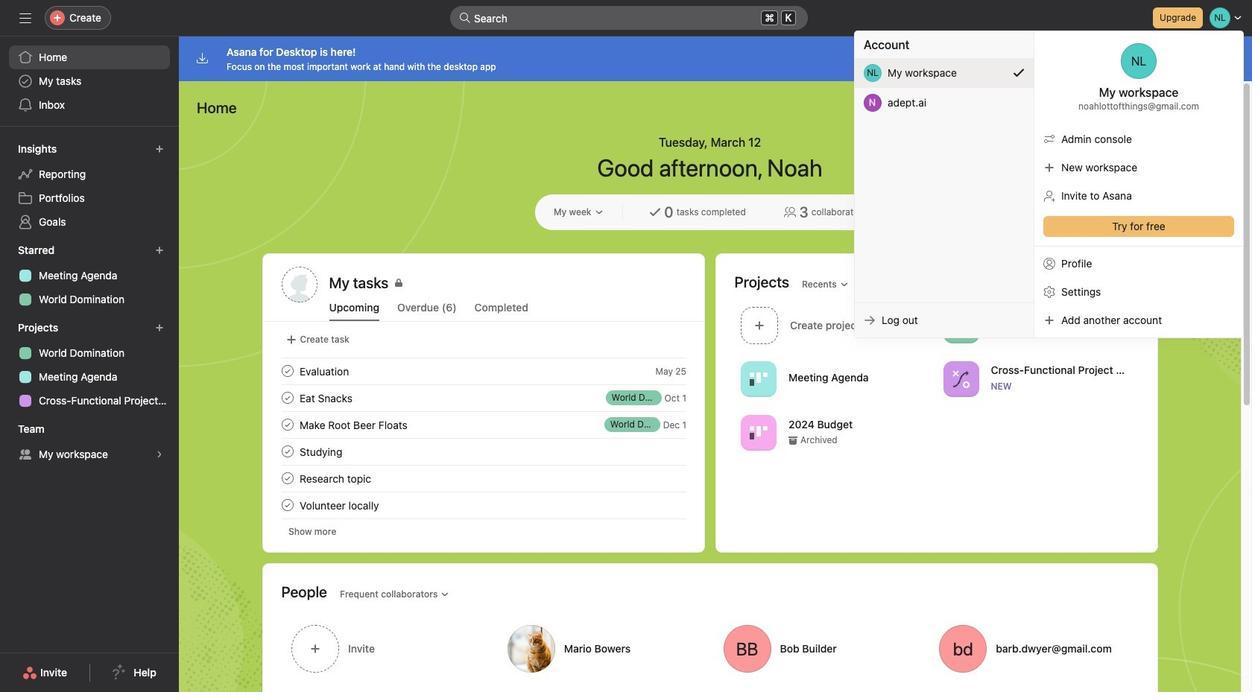 Task type: locate. For each thing, give the bounding box(es) containing it.
add items to starred image
[[155, 246, 164, 255]]

1 vertical spatial mark complete checkbox
[[278, 443, 296, 461]]

1 mark complete image from the top
[[278, 362, 296, 380]]

1 mark complete image from the top
[[278, 389, 296, 407]]

0 vertical spatial mark complete checkbox
[[278, 362, 296, 380]]

radio item
[[855, 58, 1034, 88]]

0 vertical spatial mark complete checkbox
[[278, 389, 296, 407]]

Mark complete checkbox
[[278, 389, 296, 407], [278, 443, 296, 461], [278, 497, 296, 514]]

rocket image
[[952, 316, 970, 334]]

insights element
[[0, 136, 179, 237]]

0 vertical spatial mark complete image
[[278, 362, 296, 380]]

2 mark complete image from the top
[[278, 497, 296, 514]]

2 vertical spatial mark complete checkbox
[[278, 470, 296, 488]]

mark complete image for first mark complete checkbox
[[278, 362, 296, 380]]

menu
[[855, 31, 1244, 338]]

2 mark complete image from the top
[[278, 416, 296, 434]]

mark complete image
[[278, 362, 296, 380], [278, 497, 296, 514]]

3 mark complete checkbox from the top
[[278, 470, 296, 488]]

2 vertical spatial mark complete checkbox
[[278, 497, 296, 514]]

Mark complete checkbox
[[278, 362, 296, 380], [278, 416, 296, 434], [278, 470, 296, 488]]

1 vertical spatial mark complete image
[[278, 497, 296, 514]]

3 mark complete checkbox from the top
[[278, 497, 296, 514]]

new insights image
[[155, 145, 164, 154]]

add profile photo image
[[281, 267, 317, 303]]

1 vertical spatial mark complete checkbox
[[278, 416, 296, 434]]

mark complete image
[[278, 389, 296, 407], [278, 416, 296, 434], [278, 443, 296, 461], [278, 470, 296, 488]]

mark complete image for 1st mark complete option from the bottom of the page
[[278, 497, 296, 514]]

global element
[[0, 37, 179, 126]]

None field
[[450, 6, 808, 30]]

prominent image
[[459, 12, 471, 24]]



Task type: vqa. For each thing, say whether or not it's contained in the screenshot.
the '–' inside the What's something that was harder than expected? Cell
no



Task type: describe. For each thing, give the bounding box(es) containing it.
3 mark complete image from the top
[[278, 443, 296, 461]]

2 mark complete checkbox from the top
[[278, 416, 296, 434]]

hide sidebar image
[[19, 12, 31, 24]]

teams element
[[0, 416, 179, 470]]

board image
[[750, 424, 768, 442]]

board image
[[750, 370, 768, 388]]

1 mark complete checkbox from the top
[[278, 362, 296, 380]]

projects element
[[0, 315, 179, 416]]

2 mark complete checkbox from the top
[[278, 443, 296, 461]]

4 mark complete image from the top
[[278, 470, 296, 488]]

1 mark complete checkbox from the top
[[278, 389, 296, 407]]

see details, my workspace image
[[155, 450, 164, 459]]

new project or portfolio image
[[155, 324, 164, 333]]

Search tasks, projects, and more text field
[[450, 6, 808, 30]]

starred element
[[0, 237, 179, 315]]

line_and_symbols image
[[952, 370, 970, 388]]



